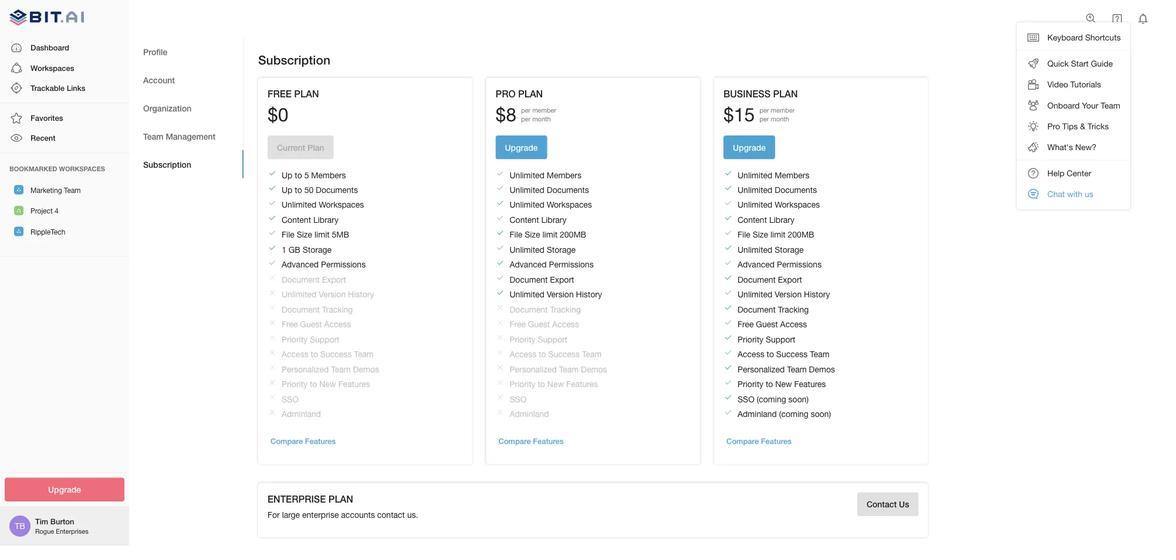 Task type: locate. For each thing, give the bounding box(es) containing it.
1 access to success team from the left
[[282, 350, 374, 359]]

2 up from the top
[[282, 185, 293, 195]]

chat
[[1048, 189, 1065, 199]]

3 free from the left
[[738, 320, 754, 329]]

3 guest from the left
[[756, 320, 778, 329]]

2 horizontal spatial limit
[[771, 230, 786, 240]]

upgrade button down $8
[[496, 135, 547, 159]]

1 horizontal spatial success
[[549, 350, 580, 359]]

pro
[[1048, 121, 1061, 131]]

0 horizontal spatial size
[[297, 230, 312, 240]]

2 horizontal spatial compare features
[[727, 437, 792, 446]]

workspaces for $0
[[319, 200, 364, 210]]

2 library from the left
[[542, 215, 567, 225]]

1 sso from the left
[[282, 395, 299, 404]]

2 horizontal spatial access to success team
[[738, 350, 830, 359]]

plan inside pro plan $8 per member per month
[[518, 88, 543, 99]]

free for $0
[[282, 320, 298, 329]]

2 unlimited workspaces from the left
[[510, 200, 592, 210]]

0 horizontal spatial content library
[[282, 215, 339, 225]]

members for $8
[[547, 170, 582, 180]]

upgrade button
[[496, 135, 547, 159], [724, 135, 776, 159], [5, 478, 124, 502]]

1 file size limit 200mb from the left
[[510, 230, 587, 240]]

3 tracking from the left
[[778, 305, 809, 314]]

compare features
[[271, 437, 336, 446], [499, 437, 564, 446], [727, 437, 792, 446]]

member right $15
[[771, 106, 795, 114]]

1 horizontal spatial free guest access
[[510, 320, 579, 329]]

limit
[[315, 230, 330, 240], [543, 230, 558, 240], [771, 230, 786, 240]]

2 unlimited version history from the left
[[510, 290, 602, 300]]

content library for $15
[[738, 215, 795, 225]]

unlimited documents for $8
[[510, 185, 589, 195]]

adminland (coming soon)
[[738, 410, 831, 419]]

up to 50 documents
[[282, 185, 358, 195]]

library for $15
[[770, 215, 795, 225]]

1 horizontal spatial size
[[525, 230, 540, 240]]

guest for $8
[[528, 320, 550, 329]]

2 horizontal spatial file
[[738, 230, 751, 240]]

1 horizontal spatial compare features
[[499, 437, 564, 446]]

up left 50
[[282, 185, 293, 195]]

history for $8
[[576, 290, 602, 300]]

upgrade button down $15
[[724, 135, 776, 159]]

1 unlimited storage from the left
[[510, 245, 576, 255]]

1 horizontal spatial tracking
[[550, 305, 581, 314]]

enterprise
[[302, 510, 339, 520]]

unlimited version history for $8
[[510, 290, 602, 300]]

2 compare from the left
[[499, 437, 531, 446]]

0 horizontal spatial unlimited documents
[[510, 185, 589, 195]]

0 horizontal spatial unlimited members
[[510, 170, 582, 180]]

3 unlimited workspaces from the left
[[738, 200, 820, 210]]

2 horizontal spatial content
[[738, 215, 767, 225]]

compare for $8
[[499, 437, 531, 446]]

document
[[282, 275, 320, 285], [510, 275, 548, 285], [738, 275, 776, 285], [282, 305, 320, 314], [510, 305, 548, 314], [738, 305, 776, 314]]

to
[[295, 170, 302, 180], [295, 185, 302, 195], [311, 350, 318, 359], [539, 350, 546, 359], [767, 350, 774, 359], [310, 380, 317, 389], [538, 380, 545, 389], [766, 380, 773, 389]]

us
[[899, 500, 910, 510]]

1 version from the left
[[319, 290, 346, 300]]

content for $8
[[510, 215, 539, 225]]

1 horizontal spatial personalized
[[510, 365, 557, 374]]

plan right free
[[294, 88, 319, 99]]

unlimited storage
[[510, 245, 576, 255], [738, 245, 804, 255]]

month for $8
[[533, 115, 551, 123]]

1 unlimited workspaces from the left
[[282, 200, 364, 210]]

2 permissions from the left
[[549, 260, 594, 270]]

1 content from the left
[[282, 215, 311, 225]]

1 document tracking from the left
[[282, 305, 353, 314]]

unlimited
[[510, 170, 545, 180], [738, 170, 773, 180], [510, 185, 545, 195], [738, 185, 773, 195], [282, 200, 317, 210], [510, 200, 545, 210], [738, 200, 773, 210], [510, 245, 545, 255], [738, 245, 773, 255], [282, 290, 317, 300], [510, 290, 545, 300], [738, 290, 773, 300]]

profile
[[143, 47, 167, 57]]

1 horizontal spatial library
[[542, 215, 567, 225]]

upgrade button up burton
[[5, 478, 124, 502]]

demos for $8
[[581, 365, 607, 374]]

upgrade down $8
[[505, 143, 538, 152]]

2 members from the left
[[547, 170, 582, 180]]

free guest access
[[282, 320, 351, 329], [510, 320, 579, 329], [738, 320, 807, 329]]

file size limit 200mb for $15
[[738, 230, 815, 240]]

2 horizontal spatial documents
[[775, 185, 817, 195]]

2 horizontal spatial document export
[[738, 275, 803, 285]]

1 horizontal spatial members
[[547, 170, 582, 180]]

2 horizontal spatial priority to new features
[[738, 380, 826, 389]]

2 version from the left
[[547, 290, 574, 300]]

new?
[[1076, 142, 1097, 152]]

member right $8
[[533, 106, 557, 114]]

1 horizontal spatial document export
[[510, 275, 574, 285]]

0 horizontal spatial sso
[[282, 395, 299, 404]]

library for $0
[[313, 215, 339, 225]]

3 personalized team demos from the left
[[738, 365, 835, 374]]

2 horizontal spatial document tracking
[[738, 305, 809, 314]]

1 horizontal spatial sso
[[510, 395, 527, 404]]

0 horizontal spatial advanced
[[282, 260, 319, 270]]

content for $15
[[738, 215, 767, 225]]

0 horizontal spatial history
[[348, 290, 374, 300]]

2 priority to new features from the left
[[510, 380, 598, 389]]

2 support from the left
[[538, 335, 568, 344]]

upgrade
[[505, 143, 538, 152], [733, 143, 766, 152], [48, 485, 81, 495]]

1 horizontal spatial compare
[[499, 437, 531, 446]]

0 horizontal spatial subscription
[[143, 160, 191, 169]]

personalized
[[282, 365, 329, 374], [510, 365, 557, 374], [738, 365, 785, 374]]

1 unlimited members from the left
[[510, 170, 582, 180]]

2 personalized team demos from the left
[[510, 365, 607, 374]]

what's new?
[[1048, 142, 1097, 152]]

upgrade button for $8
[[496, 135, 547, 159]]

2 horizontal spatial free
[[738, 320, 754, 329]]

soon)
[[789, 395, 809, 404], [811, 410, 831, 419]]

1 adminland from the left
[[282, 410, 321, 419]]

1 horizontal spatial support
[[538, 335, 568, 344]]

team
[[1101, 101, 1121, 110], [143, 131, 164, 141], [64, 186, 81, 194], [354, 350, 374, 359], [582, 350, 602, 359], [810, 350, 830, 359], [331, 365, 351, 374], [559, 365, 579, 374], [787, 365, 807, 374]]

5mb
[[332, 230, 349, 240]]

subscription up free
[[258, 53, 330, 67]]

help center
[[1048, 169, 1092, 178]]

workspaces
[[31, 63, 74, 72], [319, 200, 364, 210], [547, 200, 592, 210], [775, 200, 820, 210]]

upgrade down $15
[[733, 143, 766, 152]]

free
[[282, 320, 298, 329], [510, 320, 526, 329], [738, 320, 754, 329]]

1 advanced permissions from the left
[[282, 260, 366, 270]]

3 library from the left
[[770, 215, 795, 225]]

up left '5'
[[282, 170, 293, 180]]

3 content from the left
[[738, 215, 767, 225]]

2 horizontal spatial advanced
[[738, 260, 775, 270]]

1 compare from the left
[[271, 437, 303, 446]]

2 size from the left
[[525, 230, 540, 240]]

2 horizontal spatial personalized
[[738, 365, 785, 374]]

3 demos from the left
[[809, 365, 835, 374]]

2 document export from the left
[[510, 275, 574, 285]]

month inside business plan $15 per member per month
[[771, 115, 790, 123]]

plan up accounts
[[329, 494, 353, 505]]

0 horizontal spatial limit
[[315, 230, 330, 240]]

3 document export from the left
[[738, 275, 803, 285]]

size for $8
[[525, 230, 540, 240]]

2 horizontal spatial personalized team demos
[[738, 365, 835, 374]]

features
[[338, 380, 370, 389], [566, 380, 598, 389], [795, 380, 826, 389], [305, 437, 336, 446], [533, 437, 564, 446], [761, 437, 792, 446]]

member for $8
[[533, 106, 557, 114]]

1 vertical spatial soon)
[[811, 410, 831, 419]]

export for $8
[[550, 275, 574, 285]]

(coming down sso (coming soon)
[[780, 410, 809, 419]]

team inside tab list
[[143, 131, 164, 141]]

1 horizontal spatial file
[[510, 230, 523, 240]]

version for $15
[[775, 290, 802, 300]]

trackable links button
[[0, 78, 129, 98]]

dashboard
[[31, 43, 69, 52]]

upgrade up burton
[[48, 485, 81, 495]]

3 unlimited version history from the left
[[738, 290, 830, 300]]

unlimited workspaces for $15
[[738, 200, 820, 210]]

3 permissions from the left
[[777, 260, 822, 270]]

0 horizontal spatial priority to new features
[[282, 380, 370, 389]]

0 horizontal spatial library
[[313, 215, 339, 225]]

3 document tracking from the left
[[738, 305, 809, 314]]

2 horizontal spatial adminland
[[738, 410, 777, 419]]

1 horizontal spatial advanced
[[510, 260, 547, 270]]

compare
[[271, 437, 303, 446], [499, 437, 531, 446], [727, 437, 759, 446]]

0 horizontal spatial 200mb
[[560, 230, 587, 240]]

1 tracking from the left
[[322, 305, 353, 314]]

1 horizontal spatial document tracking
[[510, 305, 581, 314]]

advanced permissions for $15
[[738, 260, 822, 270]]

1 personalized from the left
[[282, 365, 329, 374]]

advanced permissions for $8
[[510, 260, 594, 270]]

tb
[[15, 522, 25, 531]]

1 size from the left
[[297, 230, 312, 240]]

3 file from the left
[[738, 230, 751, 240]]

(coming up the adminland (coming soon)
[[757, 395, 787, 404]]

0 horizontal spatial unlimited workspaces
[[282, 200, 364, 210]]

2 member from the left
[[771, 106, 795, 114]]

4
[[55, 207, 59, 215]]

1 priority support from the left
[[282, 335, 340, 344]]

tab list
[[129, 38, 244, 178]]

2 unlimited members from the left
[[738, 170, 810, 180]]

0 horizontal spatial unlimited version history
[[282, 290, 374, 300]]

1 horizontal spatial adminland
[[510, 410, 549, 419]]

guide
[[1091, 59, 1113, 68]]

2 horizontal spatial upgrade
[[733, 143, 766, 152]]

tim
[[35, 517, 48, 526]]

0 horizontal spatial personalized team demos
[[282, 365, 379, 374]]

size
[[297, 230, 312, 240], [525, 230, 540, 240], [753, 230, 769, 240]]

unlimited storage for $15
[[738, 245, 804, 255]]

team management link
[[129, 122, 244, 150]]

0 vertical spatial soon)
[[789, 395, 809, 404]]

3 priority support from the left
[[738, 335, 796, 344]]

plan inside "free plan $0"
[[294, 88, 319, 99]]

support
[[310, 335, 340, 344], [538, 335, 568, 344], [766, 335, 796, 344]]

adminland
[[282, 410, 321, 419], [510, 410, 549, 419], [738, 410, 777, 419]]

1 horizontal spatial upgrade
[[505, 143, 538, 152]]

unlimited workspaces for $8
[[510, 200, 592, 210]]

0 horizontal spatial free
[[282, 320, 298, 329]]

0 horizontal spatial free guest access
[[282, 320, 351, 329]]

per
[[521, 106, 531, 114], [760, 106, 769, 114], [521, 115, 531, 123], [760, 115, 769, 123]]

unlimited workspaces for $0
[[282, 200, 364, 210]]

2 horizontal spatial unlimited version history
[[738, 290, 830, 300]]

3 compare features from the left
[[727, 437, 792, 446]]

1 200mb from the left
[[560, 230, 587, 240]]

2 horizontal spatial version
[[775, 290, 802, 300]]

200mb
[[560, 230, 587, 240], [788, 230, 815, 240]]

priority to new features for $8
[[510, 380, 598, 389]]

compare features for $8
[[499, 437, 564, 446]]

priority support for $15
[[738, 335, 796, 344]]

content library
[[282, 215, 339, 225], [510, 215, 567, 225], [738, 215, 795, 225]]

1 horizontal spatial history
[[576, 290, 602, 300]]

access
[[324, 320, 351, 329], [553, 320, 579, 329], [781, 320, 807, 329], [282, 350, 309, 359], [510, 350, 537, 359], [738, 350, 765, 359]]

$0
[[268, 104, 289, 126]]

3 advanced permissions from the left
[[738, 260, 822, 270]]

links
[[67, 83, 85, 92]]

1 limit from the left
[[315, 230, 330, 240]]

1 horizontal spatial storage
[[547, 245, 576, 255]]

tab list containing profile
[[129, 38, 244, 178]]

team inside button
[[1101, 101, 1121, 110]]

priority support for $0
[[282, 335, 340, 344]]

2 file size limit 200mb from the left
[[738, 230, 815, 240]]

1 horizontal spatial content library
[[510, 215, 567, 225]]

3 limit from the left
[[771, 230, 786, 240]]

team management
[[143, 131, 216, 141]]

0 horizontal spatial unlimited storage
[[510, 245, 576, 255]]

adminland for $0
[[282, 410, 321, 419]]

1 documents from the left
[[316, 185, 358, 195]]

size for $15
[[753, 230, 769, 240]]

3 history from the left
[[804, 290, 830, 300]]

3 export from the left
[[778, 275, 803, 285]]

2 advanced from the left
[[510, 260, 547, 270]]

plan inside business plan $15 per member per month
[[773, 88, 798, 99]]

1 vertical spatial (coming
[[780, 410, 809, 419]]

1 file from the left
[[282, 230, 295, 240]]

1 vertical spatial subscription
[[143, 160, 191, 169]]

2 priority support from the left
[[510, 335, 568, 344]]

priority support
[[282, 335, 340, 344], [510, 335, 568, 344], [738, 335, 796, 344]]

0 horizontal spatial storage
[[303, 245, 332, 255]]

0 horizontal spatial documents
[[316, 185, 358, 195]]

1
[[282, 245, 286, 255]]

1 horizontal spatial unlimited members
[[738, 170, 810, 180]]

0 horizontal spatial members
[[311, 170, 346, 180]]

plan for for
[[329, 494, 353, 505]]

0 horizontal spatial month
[[533, 115, 551, 123]]

2 content library from the left
[[510, 215, 567, 225]]

2 horizontal spatial library
[[770, 215, 795, 225]]

0 horizontal spatial compare features
[[271, 437, 336, 446]]

2 free guest access from the left
[[510, 320, 579, 329]]

3 free guest access from the left
[[738, 320, 807, 329]]

upgrade button for $15
[[724, 135, 776, 159]]

access to success team for $15
[[738, 350, 830, 359]]

2 horizontal spatial export
[[778, 275, 803, 285]]

2 storage from the left
[[547, 245, 576, 255]]

access to success team
[[282, 350, 374, 359], [510, 350, 602, 359], [738, 350, 830, 359]]

permissions
[[321, 260, 366, 270], [549, 260, 594, 270], [777, 260, 822, 270]]

2 horizontal spatial new
[[776, 380, 792, 389]]

sso
[[282, 395, 299, 404], [510, 395, 527, 404], [738, 395, 755, 404]]

month
[[533, 115, 551, 123], [771, 115, 790, 123]]

3 version from the left
[[775, 290, 802, 300]]

2 horizontal spatial upgrade button
[[724, 135, 776, 159]]

workspaces
[[59, 165, 105, 173]]

2 compare features from the left
[[499, 437, 564, 446]]

1 support from the left
[[310, 335, 340, 344]]

free guest access for $0
[[282, 320, 351, 329]]

rippletech
[[31, 228, 65, 236]]

3 documents from the left
[[775, 185, 817, 195]]

team inside button
[[64, 186, 81, 194]]

2 horizontal spatial sso
[[738, 395, 755, 404]]

1 library from the left
[[313, 215, 339, 225]]

0 vertical spatial up
[[282, 170, 293, 180]]

1 up from the top
[[282, 170, 293, 180]]

0 vertical spatial (coming
[[757, 395, 787, 404]]

1 horizontal spatial access to success team
[[510, 350, 602, 359]]

2 sso from the left
[[510, 395, 527, 404]]

quick start guide button
[[1017, 53, 1131, 74]]

2 horizontal spatial compare
[[727, 437, 759, 446]]

subscription link
[[129, 150, 244, 178]]

1 guest from the left
[[300, 320, 322, 329]]

permissions for $0
[[321, 260, 366, 270]]

1 advanced from the left
[[282, 260, 319, 270]]

2 history from the left
[[576, 290, 602, 300]]

1 horizontal spatial soon)
[[811, 410, 831, 419]]

3 members from the left
[[775, 170, 810, 180]]

personalized for $0
[[282, 365, 329, 374]]

subscription inside tab list
[[143, 160, 191, 169]]

2 free from the left
[[510, 320, 526, 329]]

unlimited members for $8
[[510, 170, 582, 180]]

advanced
[[282, 260, 319, 270], [510, 260, 547, 270], [738, 260, 775, 270]]

month right $8
[[533, 115, 551, 123]]

1 horizontal spatial file size limit 200mb
[[738, 230, 815, 240]]

0 horizontal spatial adminland
[[282, 410, 321, 419]]

1 member from the left
[[533, 106, 557, 114]]

0 vertical spatial subscription
[[258, 53, 330, 67]]

2 access to success team from the left
[[510, 350, 602, 359]]

personalized team demos for $15
[[738, 365, 835, 374]]

3 size from the left
[[753, 230, 769, 240]]

document tracking for $8
[[510, 305, 581, 314]]

month inside pro plan $8 per member per month
[[533, 115, 551, 123]]

document export
[[282, 275, 346, 285], [510, 275, 574, 285], [738, 275, 803, 285]]

2 unlimited documents from the left
[[738, 185, 817, 195]]

documents for $8
[[547, 185, 589, 195]]

demos
[[353, 365, 379, 374], [581, 365, 607, 374], [809, 365, 835, 374]]

1 horizontal spatial content
[[510, 215, 539, 225]]

tim burton rogue enterprises
[[35, 517, 88, 536]]

2 documents from the left
[[547, 185, 589, 195]]

tutorials
[[1071, 80, 1102, 89]]

file for $15
[[738, 230, 751, 240]]

what's
[[1048, 142, 1074, 152]]

2 adminland from the left
[[510, 410, 549, 419]]

plan right business
[[773, 88, 798, 99]]

compare features button
[[268, 432, 339, 451], [496, 432, 567, 451], [724, 432, 795, 451]]

export for $15
[[778, 275, 803, 285]]

2 guest from the left
[[528, 320, 550, 329]]

management
[[166, 131, 216, 141]]

3 compare from the left
[[727, 437, 759, 446]]

0 horizontal spatial document tracking
[[282, 305, 353, 314]]

history for $15
[[804, 290, 830, 300]]

2 unlimited storage from the left
[[738, 245, 804, 255]]

0 horizontal spatial member
[[533, 106, 557, 114]]

0 horizontal spatial content
[[282, 215, 311, 225]]

gb
[[289, 245, 301, 255]]

enterprise
[[268, 494, 326, 505]]

2 horizontal spatial compare features button
[[724, 432, 795, 451]]

1 horizontal spatial permissions
[[549, 260, 594, 270]]

1 horizontal spatial upgrade button
[[496, 135, 547, 159]]

tips
[[1063, 121, 1078, 131]]

marketing team button
[[0, 179, 129, 200]]

subscription down team management
[[143, 160, 191, 169]]

3 personalized from the left
[[738, 365, 785, 374]]

unlimited storage for $8
[[510, 245, 576, 255]]

access to success team for $8
[[510, 350, 602, 359]]

content library for $8
[[510, 215, 567, 225]]

2 horizontal spatial free guest access
[[738, 320, 807, 329]]

0 horizontal spatial file
[[282, 230, 295, 240]]

support for $8
[[538, 335, 568, 344]]

account link
[[129, 66, 244, 94]]

2 horizontal spatial success
[[777, 350, 808, 359]]

priority to new features
[[282, 380, 370, 389], [510, 380, 598, 389], [738, 380, 826, 389]]

member inside business plan $15 per member per month
[[771, 106, 795, 114]]

members
[[311, 170, 346, 180], [547, 170, 582, 180], [775, 170, 810, 180]]

content for $0
[[282, 215, 311, 225]]

export for $0
[[322, 275, 346, 285]]

1 horizontal spatial advanced permissions
[[510, 260, 594, 270]]

1 personalized team demos from the left
[[282, 365, 379, 374]]

3 new from the left
[[776, 380, 792, 389]]

200mb for $8
[[560, 230, 587, 240]]

0 horizontal spatial personalized
[[282, 365, 329, 374]]

0 horizontal spatial soon)
[[789, 395, 809, 404]]

storage
[[303, 245, 332, 255], [547, 245, 576, 255], [775, 245, 804, 255]]

month right $15
[[771, 115, 790, 123]]

2 horizontal spatial members
[[775, 170, 810, 180]]

2 personalized from the left
[[510, 365, 557, 374]]

chat with us button
[[1017, 184, 1131, 205]]

1 horizontal spatial priority to new features
[[510, 380, 598, 389]]

0 horizontal spatial permissions
[[321, 260, 366, 270]]

1 content library from the left
[[282, 215, 339, 225]]

2 limit from the left
[[543, 230, 558, 240]]

2 horizontal spatial permissions
[[777, 260, 822, 270]]

2 compare features button from the left
[[496, 432, 567, 451]]

2 success from the left
[[549, 350, 580, 359]]

tracking for $0
[[322, 305, 353, 314]]

plan right pro
[[518, 88, 543, 99]]

upgrade for $8
[[505, 143, 538, 152]]

up for up to 50 documents
[[282, 185, 293, 195]]

plan inside enterprise plan for large enterprise accounts contact us.
[[329, 494, 353, 505]]

1 month from the left
[[533, 115, 551, 123]]

members for $15
[[775, 170, 810, 180]]

bookmarked workspaces
[[9, 165, 105, 173]]

member inside pro plan $8 per member per month
[[533, 106, 557, 114]]

contact
[[867, 500, 897, 510]]

1 document export from the left
[[282, 275, 346, 285]]

2 content from the left
[[510, 215, 539, 225]]

0 horizontal spatial compare features button
[[268, 432, 339, 451]]

0 horizontal spatial access to success team
[[282, 350, 374, 359]]

2 horizontal spatial priority support
[[738, 335, 796, 344]]

3 success from the left
[[777, 350, 808, 359]]



Task type: vqa. For each thing, say whether or not it's contained in the screenshot.
the middle Content
yes



Task type: describe. For each thing, give the bounding box(es) containing it.
storage for $8
[[547, 245, 576, 255]]

tracking for $15
[[778, 305, 809, 314]]

marketing team
[[31, 186, 81, 194]]

onboard
[[1048, 101, 1080, 110]]

member for $15
[[771, 106, 795, 114]]

organization link
[[129, 94, 244, 122]]

1 success from the left
[[320, 350, 352, 359]]

compare features button for $15
[[724, 432, 795, 451]]

pro plan $8 per member per month
[[496, 88, 557, 126]]

project 4
[[31, 207, 59, 215]]

advanced for $8
[[510, 260, 547, 270]]

start
[[1072, 59, 1089, 68]]

document export for $0
[[282, 275, 346, 285]]

keyboard shortcuts button
[[1017, 27, 1131, 48]]

free plan $0
[[268, 88, 319, 126]]

50
[[304, 185, 314, 195]]

new for $8
[[548, 380, 564, 389]]

3 sso from the left
[[738, 395, 755, 404]]

free
[[268, 88, 292, 99]]

profile link
[[129, 38, 244, 66]]

video tutorials
[[1048, 80, 1102, 89]]

organization
[[143, 103, 192, 113]]

version for $0
[[319, 290, 346, 300]]

favorites
[[31, 113, 63, 123]]

business plan $15 per member per month
[[724, 88, 798, 126]]

advanced for $15
[[738, 260, 775, 270]]

tricks
[[1088, 121, 1109, 131]]

burton
[[50, 517, 74, 526]]

support for $15
[[766, 335, 796, 344]]

sso for $0
[[282, 395, 299, 404]]

quick
[[1048, 59, 1069, 68]]

file for $8
[[510, 230, 523, 240]]

account
[[143, 75, 175, 85]]

$8
[[496, 104, 517, 126]]

&
[[1081, 121, 1086, 131]]

demos for $15
[[809, 365, 835, 374]]

personalized for $8
[[510, 365, 557, 374]]

advanced permissions for $0
[[282, 260, 366, 270]]

file for $0
[[282, 230, 295, 240]]

marketing
[[31, 186, 62, 194]]

documents for $15
[[775, 185, 817, 195]]

keyboard shortcuts
[[1048, 33, 1121, 42]]

document tracking for $0
[[282, 305, 353, 314]]

personalized for $15
[[738, 365, 785, 374]]

unlimited members for $15
[[738, 170, 810, 180]]

for
[[268, 510, 280, 520]]

center
[[1067, 169, 1092, 178]]

support for $0
[[310, 335, 340, 344]]

guest for $0
[[300, 320, 322, 329]]

pro tips & tricks button
[[1017, 116, 1131, 137]]

workspaces inside button
[[31, 63, 74, 72]]

0 horizontal spatial upgrade
[[48, 485, 81, 495]]

your
[[1083, 101, 1099, 110]]

priority support for $8
[[510, 335, 568, 344]]

1 gb storage
[[282, 245, 332, 255]]

up for up to 5 members
[[282, 170, 293, 180]]

limit for $0
[[315, 230, 330, 240]]

help
[[1048, 169, 1065, 178]]

0 horizontal spatial upgrade button
[[5, 478, 124, 502]]

advanced for $0
[[282, 260, 319, 270]]

(coming for sso
[[757, 395, 787, 404]]

month for $15
[[771, 115, 790, 123]]

1 compare features from the left
[[271, 437, 336, 446]]

document export for $8
[[510, 275, 574, 285]]

unlimited version history for $15
[[738, 290, 830, 300]]

pro
[[496, 88, 516, 99]]

1 new from the left
[[320, 380, 336, 389]]

$15
[[724, 104, 755, 126]]

large
[[282, 510, 300, 520]]

what's new? button
[[1017, 137, 1131, 158]]

sso for $8
[[510, 395, 527, 404]]

plan for $0
[[294, 88, 319, 99]]

workspaces button
[[0, 58, 129, 78]]

with
[[1068, 189, 1083, 199]]

permissions for $15
[[777, 260, 822, 270]]

recent
[[31, 133, 56, 143]]

compare for $15
[[727, 437, 759, 446]]

access to success team for $0
[[282, 350, 374, 359]]

permissions for $8
[[549, 260, 594, 270]]

workspaces for $8
[[547, 200, 592, 210]]

soon) for sso (coming soon)
[[789, 395, 809, 404]]

rippletech button
[[0, 221, 129, 242]]

us.
[[407, 510, 418, 520]]

enterprise plan for large enterprise accounts contact us.
[[268, 494, 418, 520]]

up to 5 members
[[282, 170, 346, 180]]

1 members from the left
[[311, 170, 346, 180]]

sso (coming soon)
[[738, 395, 809, 404]]

adminland for $8
[[510, 410, 549, 419]]

200mb for $15
[[788, 230, 815, 240]]

file size limit 5mb
[[282, 230, 349, 240]]

storage for $15
[[775, 245, 804, 255]]

us
[[1085, 189, 1094, 199]]

project 4 button
[[0, 200, 129, 221]]

library for $8
[[542, 215, 567, 225]]

document tracking for $15
[[738, 305, 809, 314]]

enterprises
[[56, 528, 88, 536]]

limit for $15
[[771, 230, 786, 240]]

version for $8
[[547, 290, 574, 300]]

plan for $15
[[773, 88, 798, 99]]

pro tips & tricks
[[1048, 121, 1109, 131]]

project
[[31, 207, 53, 215]]

free for $15
[[738, 320, 754, 329]]

1 history from the left
[[348, 290, 374, 300]]

workspaces for $15
[[775, 200, 820, 210]]

tracking for $8
[[550, 305, 581, 314]]

dashboard button
[[0, 38, 129, 58]]

success for $15
[[777, 350, 808, 359]]

onboard your team button
[[1017, 95, 1131, 116]]

content library for $0
[[282, 215, 339, 225]]

1 compare features button from the left
[[268, 432, 339, 451]]

trackable links
[[31, 83, 85, 92]]

1 storage from the left
[[303, 245, 332, 255]]

compare features for $15
[[727, 437, 792, 446]]

rogue
[[35, 528, 54, 536]]

priority to new features for $15
[[738, 380, 826, 389]]

compare features button for $8
[[496, 432, 567, 451]]

contact
[[377, 510, 405, 520]]

shortcuts
[[1086, 33, 1121, 42]]

onboard your team
[[1048, 101, 1121, 110]]

keyboard
[[1048, 33, 1083, 42]]

5
[[304, 170, 309, 180]]

unlimited version history for $0
[[282, 290, 374, 300]]

soon) for adminland (coming soon)
[[811, 410, 831, 419]]

free guest access for $8
[[510, 320, 579, 329]]

help center button
[[1017, 163, 1131, 184]]

personalized team demos for $8
[[510, 365, 607, 374]]

free for $8
[[510, 320, 526, 329]]

document export for $15
[[738, 275, 803, 285]]

recent button
[[0, 128, 129, 148]]

video
[[1048, 80, 1069, 89]]

favorites button
[[0, 108, 129, 128]]

upgrade for $15
[[733, 143, 766, 152]]

trackable
[[31, 83, 65, 92]]

contact us button
[[858, 493, 919, 517]]

unlimited documents for $15
[[738, 185, 817, 195]]

business
[[724, 88, 771, 99]]

success for $8
[[549, 350, 580, 359]]

chat with us
[[1048, 189, 1094, 199]]

1 priority to new features from the left
[[282, 380, 370, 389]]

limit for $8
[[543, 230, 558, 240]]

new for $15
[[776, 380, 792, 389]]

1 demos from the left
[[353, 365, 379, 374]]

3 adminland from the left
[[738, 410, 777, 419]]

file size limit 200mb for $8
[[510, 230, 587, 240]]

contact us
[[867, 500, 910, 510]]



